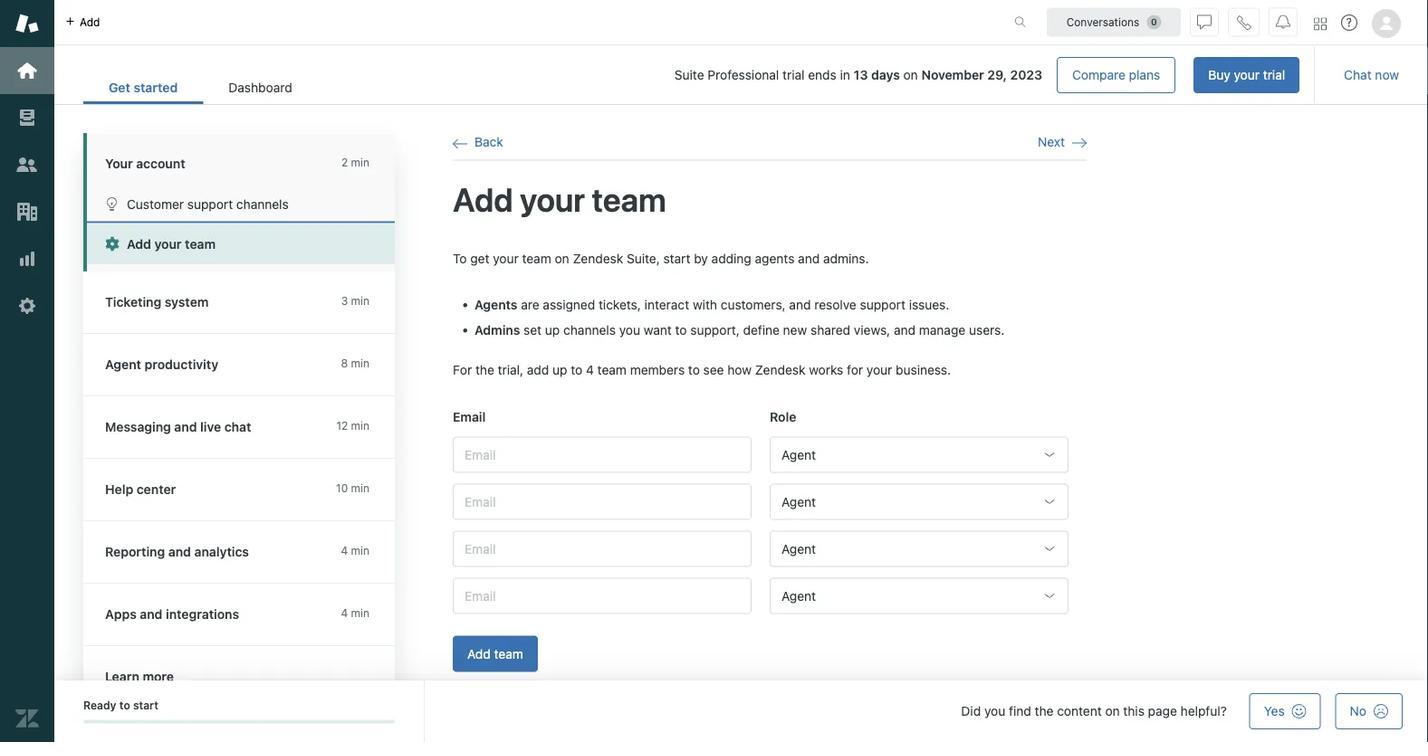 Task type: describe. For each thing, give the bounding box(es) containing it.
support inside region
[[860, 298, 906, 313]]

zendesk support image
[[15, 12, 39, 35]]

agents are assigned tickets, interact with customers, and resolve support issues.
[[475, 298, 950, 313]]

no
[[1351, 704, 1367, 719]]

compare
[[1073, 67, 1126, 82]]

get
[[109, 80, 130, 95]]

0 vertical spatial 4
[[586, 363, 594, 378]]

channels inside button
[[236, 197, 289, 212]]

get started image
[[15, 59, 39, 82]]

center
[[137, 482, 176, 497]]

min for reporting and analytics
[[351, 545, 370, 558]]

zendesk products image
[[1315, 18, 1327, 30]]

footer containing did you find the content on this page helpful?
[[54, 681, 1429, 743]]

interact
[[645, 298, 690, 313]]

November 29, 2023 text field
[[922, 68, 1043, 82]]

users.
[[969, 323, 1005, 338]]

are
[[521, 298, 540, 313]]

4 email field from the top
[[453, 578, 752, 615]]

add your team inside content-title region
[[453, 180, 667, 219]]

professional
[[708, 68, 779, 82]]

for the trial, add up to 4 team members to see how zendesk works for your business.
[[453, 363, 951, 378]]

agent for 3rd email field from the bottom of the region containing to get your team on zendesk suite, start by adding agents and admins.
[[782, 495, 816, 510]]

customer
[[127, 197, 184, 212]]

chat
[[224, 420, 251, 435]]

help
[[105, 482, 133, 497]]

page
[[1149, 704, 1178, 719]]

agent button for first email field from the top of the region containing to get your team on zendesk suite, start by adding agents and admins.
[[770, 437, 1069, 473]]

define
[[743, 323, 780, 338]]

next button
[[1038, 134, 1087, 151]]

add button
[[54, 0, 111, 44]]

role
[[770, 410, 797, 425]]

to get your team on zendesk suite, start by adding agents and admins.
[[453, 251, 869, 266]]

to inside footer
[[119, 700, 130, 713]]

your inside add your team button
[[155, 237, 182, 252]]

1 vertical spatial up
[[553, 363, 568, 378]]

back button
[[453, 134, 504, 151]]

and right agents
[[798, 251, 820, 266]]

4 min for analytics
[[341, 545, 370, 558]]

set
[[524, 323, 542, 338]]

next
[[1038, 135, 1065, 149]]

main element
[[0, 0, 54, 743]]

members
[[630, 363, 685, 378]]

see
[[704, 363, 724, 378]]

admins.
[[824, 251, 869, 266]]

reporting and analytics
[[105, 545, 249, 560]]

content-title region
[[453, 179, 1087, 221]]

section containing compare plans
[[332, 57, 1300, 93]]

did you find the content on this page helpful?
[[962, 704, 1227, 719]]

ticketing system
[[105, 295, 209, 310]]

support,
[[691, 323, 740, 338]]

1 vertical spatial on
[[555, 251, 570, 266]]

yes button
[[1250, 694, 1322, 730]]

to right want
[[676, 323, 687, 338]]

manage
[[919, 323, 966, 338]]

0 vertical spatial up
[[545, 323, 560, 338]]

agent productivity heading
[[83, 334, 413, 397]]

1 horizontal spatial add
[[527, 363, 549, 378]]

in
[[840, 68, 851, 82]]

agent for first email field from the top of the region containing to get your team on zendesk suite, start by adding agents and admins.
[[782, 447, 816, 462]]

your inside the buy your trial button
[[1234, 67, 1260, 82]]

your account heading
[[83, 133, 413, 184]]

and inside reporting and analytics heading
[[168, 545, 191, 560]]

admins
[[475, 323, 520, 338]]

buy your trial button
[[1194, 57, 1300, 93]]

assigned
[[543, 298, 595, 313]]

customers,
[[721, 298, 786, 313]]

on inside footer
[[1106, 704, 1120, 719]]

3 email field from the top
[[453, 531, 752, 567]]

yes
[[1265, 704, 1285, 719]]

notifications image
[[1277, 15, 1291, 29]]

apps and integrations
[[105, 607, 239, 622]]

min for help center
[[351, 482, 370, 495]]

email
[[453, 410, 486, 425]]

add for add team button
[[468, 647, 491, 662]]

reporting
[[105, 545, 165, 560]]

apps
[[105, 607, 137, 622]]

system
[[165, 295, 209, 310]]

agent button for 3rd email field from the top of the region containing to get your team on zendesk suite, start by adding agents and admins.
[[770, 531, 1069, 567]]

suite professional trial ends in 13 days on november 29, 2023
[[675, 68, 1043, 82]]

help center heading
[[83, 459, 413, 522]]

and up 'new'
[[790, 298, 811, 313]]

4 for apps and integrations
[[341, 607, 348, 620]]

agent for 4th email field from the top of the region containing to get your team on zendesk suite, start by adding agents and admins.
[[782, 589, 816, 604]]

min for your account
[[351, 156, 370, 169]]

messaging and live chat
[[105, 420, 251, 435]]

admin image
[[15, 294, 39, 318]]

learn more
[[105, 670, 174, 685]]

3 min
[[341, 295, 370, 308]]

8 min
[[341, 357, 370, 370]]

reporting and analytics heading
[[83, 522, 413, 584]]

to left see
[[689, 363, 700, 378]]

13
[[854, 68, 868, 82]]

organizations image
[[15, 200, 39, 224]]

now
[[1376, 67, 1400, 82]]

tickets,
[[599, 298, 641, 313]]

reporting image
[[15, 247, 39, 271]]

12 min
[[337, 420, 370, 433]]

team inside content-title region
[[592, 180, 667, 219]]

conversations button
[[1047, 8, 1181, 37]]

for
[[847, 363, 863, 378]]

live
[[200, 420, 221, 435]]

admins set up channels you want to support, define new shared views, and manage users.
[[475, 323, 1005, 338]]

and inside messaging and live chat heading
[[174, 420, 197, 435]]

min for ticketing system
[[351, 295, 370, 308]]

compare plans button
[[1057, 57, 1176, 93]]

the inside region
[[476, 363, 495, 378]]

region containing to get your team on zendesk suite, start by adding agents and admins.
[[453, 250, 1087, 694]]

trial,
[[498, 363, 524, 378]]

messaging and live chat heading
[[83, 397, 413, 459]]

how
[[728, 363, 752, 378]]

works
[[809, 363, 844, 378]]

analytics
[[194, 545, 249, 560]]

more
[[143, 670, 174, 685]]

1 vertical spatial add
[[127, 237, 151, 252]]

compare plans
[[1073, 67, 1161, 82]]

buy your trial
[[1209, 67, 1286, 82]]

content
[[1058, 704, 1102, 719]]

1 horizontal spatial start
[[664, 251, 691, 266]]



Task type: locate. For each thing, give the bounding box(es) containing it.
chat
[[1345, 67, 1372, 82]]

zendesk
[[573, 251, 624, 266], [755, 363, 806, 378]]

0 vertical spatial on
[[904, 68, 918, 82]]

you
[[619, 323, 641, 338], [985, 704, 1006, 719]]

you right did
[[985, 704, 1006, 719]]

1 email field from the top
[[453, 437, 752, 473]]

3 agent button from the top
[[770, 531, 1069, 567]]

1 vertical spatial 4
[[341, 545, 348, 558]]

help center
[[105, 482, 176, 497]]

0 horizontal spatial the
[[476, 363, 495, 378]]

agent button for 3rd email field from the bottom of the region containing to get your team on zendesk suite, start by adding agents and admins.
[[770, 484, 1069, 520]]

0 vertical spatial you
[[619, 323, 641, 338]]

min for apps and integrations
[[351, 607, 370, 620]]

agent
[[105, 357, 141, 372], [782, 447, 816, 462], [782, 495, 816, 510], [782, 542, 816, 557], [782, 589, 816, 604]]

add your team inside add your team button
[[127, 237, 216, 252]]

add inside region
[[468, 647, 491, 662]]

customers image
[[15, 153, 39, 177]]

2023
[[1011, 68, 1043, 82]]

0 vertical spatial add
[[453, 180, 513, 219]]

4 min inside 'apps and integrations' heading
[[341, 607, 370, 620]]

the right for
[[476, 363, 495, 378]]

min inside agent productivity heading
[[351, 357, 370, 370]]

agent for 3rd email field from the top of the region containing to get your team on zendesk suite, start by adding agents and admins.
[[782, 542, 816, 557]]

support up views, at the top right of the page
[[860, 298, 906, 313]]

start left by
[[664, 251, 691, 266]]

ready to start
[[83, 700, 159, 713]]

0 vertical spatial add your team
[[453, 180, 667, 219]]

1 horizontal spatial zendesk
[[755, 363, 806, 378]]

add team button
[[453, 636, 538, 673]]

3
[[341, 295, 348, 308]]

channels down assigned
[[564, 323, 616, 338]]

4 min inside reporting and analytics heading
[[341, 545, 370, 558]]

1 agent button from the top
[[770, 437, 1069, 473]]

back
[[475, 135, 504, 149]]

agent button for 4th email field from the top of the region containing to get your team on zendesk suite, start by adding agents and admins.
[[770, 578, 1069, 615]]

customer support channels
[[127, 197, 289, 212]]

get started
[[109, 80, 178, 95]]

1 vertical spatial start
[[133, 700, 159, 713]]

ticketing
[[105, 295, 161, 310]]

2 min from the top
[[351, 295, 370, 308]]

conversations
[[1067, 16, 1140, 29]]

1 min from the top
[[351, 156, 370, 169]]

on
[[904, 68, 918, 82], [555, 251, 570, 266], [1106, 704, 1120, 719]]

for
[[453, 363, 472, 378]]

shared
[[811, 323, 851, 338]]

0 horizontal spatial you
[[619, 323, 641, 338]]

channels up add your team button
[[236, 197, 289, 212]]

and left live
[[174, 420, 197, 435]]

your account
[[105, 156, 185, 171]]

10
[[336, 482, 348, 495]]

2
[[342, 156, 348, 169]]

no button
[[1336, 694, 1403, 730]]

adding
[[712, 251, 752, 266]]

add your team button
[[87, 224, 395, 265]]

4 min
[[341, 545, 370, 558], [341, 607, 370, 620]]

ends
[[808, 68, 837, 82]]

1 vertical spatial support
[[860, 298, 906, 313]]

get help image
[[1342, 14, 1358, 31]]

1 horizontal spatial channels
[[564, 323, 616, 338]]

min inside 'apps and integrations' heading
[[351, 607, 370, 620]]

agent button
[[770, 437, 1069, 473], [770, 484, 1069, 520], [770, 531, 1069, 567], [770, 578, 1069, 615]]

trial for professional
[[783, 68, 805, 82]]

section
[[332, 57, 1300, 93]]

trial left ends on the right of page
[[783, 68, 805, 82]]

1 vertical spatial add your team
[[127, 237, 216, 252]]

trial
[[1264, 67, 1286, 82], [783, 68, 805, 82]]

0 horizontal spatial support
[[187, 197, 233, 212]]

up
[[545, 323, 560, 338], [553, 363, 568, 378]]

region
[[453, 250, 1087, 694]]

1 horizontal spatial the
[[1035, 704, 1054, 719]]

trial down notifications image
[[1264, 67, 1286, 82]]

1 vertical spatial channels
[[564, 323, 616, 338]]

0 horizontal spatial start
[[133, 700, 159, 713]]

the right find
[[1035, 704, 1054, 719]]

5 min from the top
[[351, 482, 370, 495]]

chat now button
[[1330, 57, 1414, 93]]

add
[[80, 16, 100, 29], [527, 363, 549, 378]]

2 agent button from the top
[[770, 484, 1069, 520]]

tab list containing get started
[[83, 71, 318, 104]]

add right the 'zendesk support' icon
[[80, 16, 100, 29]]

started
[[134, 80, 178, 95]]

helpful?
[[1181, 704, 1227, 719]]

0 vertical spatial start
[[664, 251, 691, 266]]

issues.
[[909, 298, 950, 313]]

chat now
[[1345, 67, 1400, 82]]

learn more button
[[83, 647, 391, 709]]

2 vertical spatial on
[[1106, 704, 1120, 719]]

with
[[693, 298, 718, 313]]

tab list
[[83, 71, 318, 104]]

your
[[1234, 67, 1260, 82], [520, 180, 585, 219], [155, 237, 182, 252], [493, 251, 519, 266], [867, 363, 893, 378]]

0 horizontal spatial trial
[[783, 68, 805, 82]]

to down assigned
[[571, 363, 583, 378]]

2 min
[[342, 156, 370, 169]]

dashboard tab
[[203, 71, 318, 104]]

4
[[586, 363, 594, 378], [341, 545, 348, 558], [341, 607, 348, 620]]

min inside messaging and live chat heading
[[351, 420, 370, 433]]

2 4 min from the top
[[341, 607, 370, 620]]

want
[[644, 323, 672, 338]]

1 4 min from the top
[[341, 545, 370, 558]]

progress-bar progress bar
[[83, 721, 395, 724]]

0 horizontal spatial zendesk
[[573, 251, 624, 266]]

productivity
[[145, 357, 218, 372]]

find
[[1009, 704, 1032, 719]]

and right views, at the top right of the page
[[894, 323, 916, 338]]

the inside footer
[[1035, 704, 1054, 719]]

agent inside heading
[[105, 357, 141, 372]]

4 min for integrations
[[341, 607, 370, 620]]

views image
[[15, 106, 39, 130]]

3 min from the top
[[351, 357, 370, 370]]

up right set
[[545, 323, 560, 338]]

4 for reporting and analytics
[[341, 545, 348, 558]]

agent productivity
[[105, 357, 218, 372]]

and left analytics
[[168, 545, 191, 560]]

and
[[798, 251, 820, 266], [790, 298, 811, 313], [894, 323, 916, 338], [174, 420, 197, 435], [168, 545, 191, 560], [140, 607, 163, 622]]

6 min from the top
[[351, 545, 370, 558]]

min inside help center heading
[[351, 482, 370, 495]]

start down learn more
[[133, 700, 159, 713]]

on right days on the top
[[904, 68, 918, 82]]

resolve
[[815, 298, 857, 313]]

8
[[341, 357, 348, 370]]

by
[[694, 251, 708, 266]]

dashboard
[[229, 80, 292, 95]]

min inside your account "heading"
[[351, 156, 370, 169]]

7 min from the top
[[351, 607, 370, 620]]

to
[[676, 323, 687, 338], [571, 363, 583, 378], [689, 363, 700, 378], [119, 700, 130, 713]]

Email field
[[453, 437, 752, 473], [453, 484, 752, 520], [453, 531, 752, 567], [453, 578, 752, 615]]

10 min
[[336, 482, 370, 495]]

channels
[[236, 197, 289, 212], [564, 323, 616, 338]]

ticketing system heading
[[83, 272, 413, 334]]

footer
[[54, 681, 1429, 743]]

on inside "section"
[[904, 68, 918, 82]]

2 vertical spatial add
[[468, 647, 491, 662]]

get
[[470, 251, 490, 266]]

apps and integrations heading
[[83, 584, 413, 647]]

4 agent button from the top
[[770, 578, 1069, 615]]

0 vertical spatial zendesk
[[573, 251, 624, 266]]

views,
[[854, 323, 891, 338]]

you inside footer
[[985, 704, 1006, 719]]

add your team
[[453, 180, 667, 219], [127, 237, 216, 252]]

support up add your team button
[[187, 197, 233, 212]]

trial inside button
[[1264, 67, 1286, 82]]

1 vertical spatial zendesk
[[755, 363, 806, 378]]

new
[[783, 323, 807, 338]]

4 min from the top
[[351, 420, 370, 433]]

support inside button
[[187, 197, 233, 212]]

your
[[105, 156, 133, 171]]

learn more heading
[[83, 647, 413, 709]]

add inside 'dropdown button'
[[80, 16, 100, 29]]

zendesk right "how"
[[755, 363, 806, 378]]

4 inside 'apps and integrations' heading
[[341, 607, 348, 620]]

0 vertical spatial 4 min
[[341, 545, 370, 558]]

your inside content-title region
[[520, 180, 585, 219]]

zendesk image
[[15, 708, 39, 731]]

1 horizontal spatial add your team
[[453, 180, 667, 219]]

to right ready at the left
[[119, 700, 130, 713]]

button displays agent's chat status as invisible. image
[[1198, 15, 1212, 29]]

0 vertical spatial add
[[80, 16, 100, 29]]

agents
[[755, 251, 795, 266]]

2 trial from the left
[[783, 68, 805, 82]]

1 horizontal spatial you
[[985, 704, 1006, 719]]

min for agent productivity
[[351, 357, 370, 370]]

to
[[453, 251, 467, 266]]

on up assigned
[[555, 251, 570, 266]]

and inside 'apps and integrations' heading
[[140, 607, 163, 622]]

add inside content-title region
[[453, 180, 513, 219]]

0 vertical spatial support
[[187, 197, 233, 212]]

29,
[[988, 68, 1008, 82]]

account
[[136, 156, 185, 171]]

up right trial, at the left of page
[[553, 363, 568, 378]]

and right apps
[[140, 607, 163, 622]]

0 horizontal spatial add your team
[[127, 237, 216, 252]]

1 horizontal spatial on
[[904, 68, 918, 82]]

integrations
[[166, 607, 239, 622]]

buy
[[1209, 67, 1231, 82]]

1 horizontal spatial support
[[860, 298, 906, 313]]

this
[[1124, 704, 1145, 719]]

0 horizontal spatial add
[[80, 16, 100, 29]]

agents
[[475, 298, 518, 313]]

min inside ticketing system heading
[[351, 295, 370, 308]]

1 vertical spatial add
[[527, 363, 549, 378]]

4 inside reporting and analytics heading
[[341, 545, 348, 558]]

1 vertical spatial 4 min
[[341, 607, 370, 620]]

12
[[337, 420, 348, 433]]

add for content-title region
[[453, 180, 513, 219]]

did
[[962, 704, 981, 719]]

add right trial, at the left of page
[[527, 363, 549, 378]]

trial for your
[[1264, 67, 1286, 82]]

0 horizontal spatial channels
[[236, 197, 289, 212]]

1 horizontal spatial trial
[[1264, 67, 1286, 82]]

zendesk left suite,
[[573, 251, 624, 266]]

min for messaging and live chat
[[351, 420, 370, 433]]

1 trial from the left
[[1264, 67, 1286, 82]]

2 email field from the top
[[453, 484, 752, 520]]

customer support channels button
[[87, 184, 395, 224]]

1 vertical spatial you
[[985, 704, 1006, 719]]

support
[[187, 197, 233, 212], [860, 298, 906, 313]]

2 vertical spatial 4
[[341, 607, 348, 620]]

0 vertical spatial channels
[[236, 197, 289, 212]]

business.
[[896, 363, 951, 378]]

november
[[922, 68, 985, 82]]

the
[[476, 363, 495, 378], [1035, 704, 1054, 719]]

min inside reporting and analytics heading
[[351, 545, 370, 558]]

1 vertical spatial the
[[1035, 704, 1054, 719]]

you down tickets,
[[619, 323, 641, 338]]

0 vertical spatial the
[[476, 363, 495, 378]]

on left this
[[1106, 704, 1120, 719]]

2 horizontal spatial on
[[1106, 704, 1120, 719]]

0 horizontal spatial on
[[555, 251, 570, 266]]



Task type: vqa. For each thing, say whether or not it's contained in the screenshot.
ADMINS.
yes



